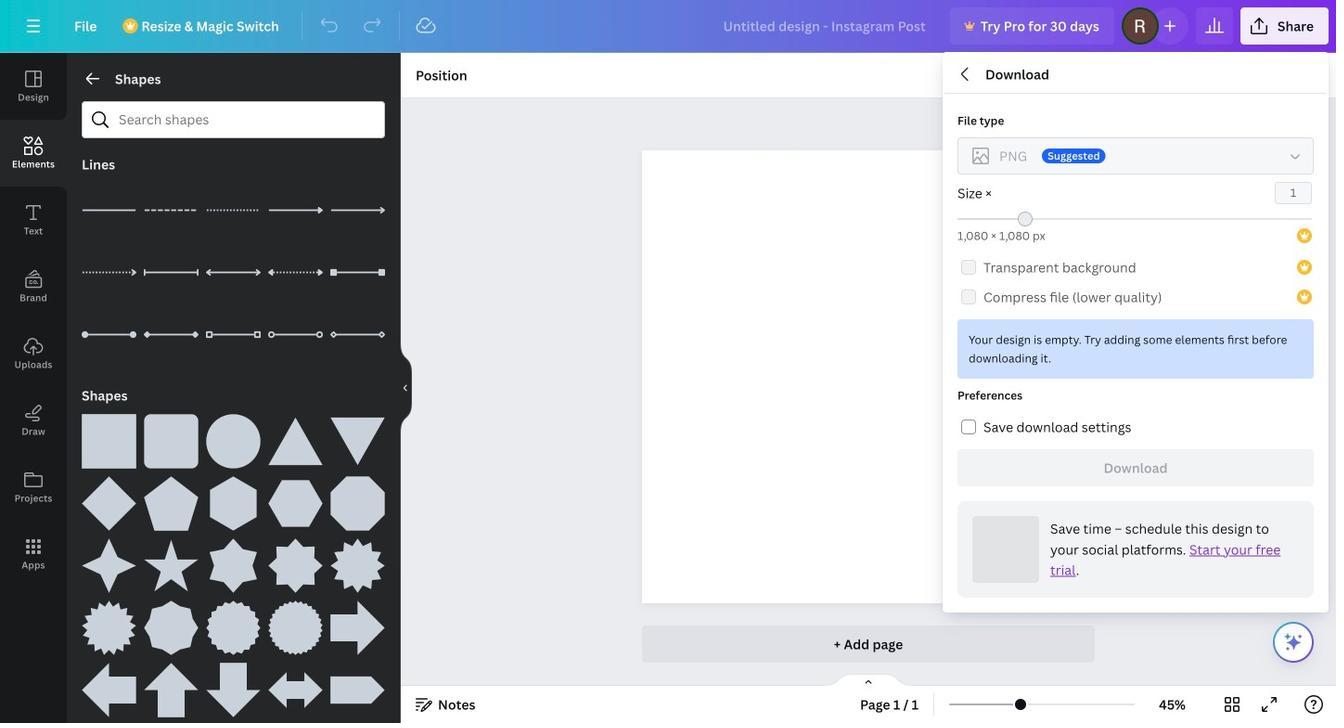 Task type: locate. For each thing, give the bounding box(es) containing it.
diamond image
[[82, 476, 136, 531]]

rounded square image
[[144, 414, 199, 469]]

5-pointed star image
[[144, 538, 199, 593]]

6-pointed star image
[[206, 538, 261, 593]]

star burst icon image
[[206, 601, 261, 655]]

hide image
[[400, 344, 412, 433]]

hexagon vertical image
[[206, 476, 261, 531]]

arrow up image
[[144, 663, 199, 718]]

group right rounded square image
[[206, 403, 261, 469]]

8-pointed star image
[[268, 538, 323, 593]]

main menu bar
[[0, 0, 1337, 53]]

group left white circle shape image
[[144, 403, 199, 469]]

triangle down image
[[331, 414, 385, 469]]

arrow left image
[[82, 663, 136, 718]]

group left 5-pointed star image
[[82, 527, 136, 593]]

add this line to the canvas image
[[82, 183, 136, 238], [144, 183, 199, 238], [206, 183, 261, 238], [268, 183, 323, 238], [331, 183, 385, 238], [82, 245, 136, 300], [144, 245, 199, 300], [206, 245, 261, 300], [268, 245, 323, 300], [331, 245, 385, 300], [82, 307, 136, 362], [144, 307, 199, 362], [206, 307, 261, 362], [268, 307, 323, 362], [331, 307, 385, 362]]

star burst 1 image
[[331, 538, 385, 593]]

canva assistant image
[[1283, 631, 1305, 654]]

group
[[82, 403, 136, 469], [144, 403, 199, 469], [206, 403, 261, 469], [82, 465, 136, 531], [144, 465, 199, 531], [206, 465, 261, 531], [82, 527, 136, 593], [144, 527, 199, 593], [206, 527, 261, 593], [82, 590, 136, 655], [144, 590, 199, 655], [206, 590, 261, 655], [82, 652, 136, 718], [144, 652, 199, 718], [206, 652, 261, 718]]

pentagon image
[[144, 476, 199, 531]]

8-pointed star inflated image
[[144, 601, 199, 655]]

arrow right image
[[331, 601, 385, 655]]

group left arrow horizontal image
[[206, 652, 261, 718]]

group right star burst 2 image
[[144, 590, 199, 655]]

arrow horizontal image
[[268, 663, 323, 718]]

group left arrow up image
[[82, 652, 136, 718]]

Zoom button
[[1143, 690, 1203, 720]]

group left star burst 4 "image"
[[206, 590, 261, 655]]

square image
[[82, 414, 136, 469]]

group left 6-pointed star image in the bottom left of the page
[[144, 527, 199, 593]]

group left hexagon vertical 'image'
[[144, 465, 199, 531]]



Task type: vqa. For each thing, say whether or not it's contained in the screenshot.
SMALL BUSINESS WEBSITES
no



Task type: describe. For each thing, give the bounding box(es) containing it.
Search shapes search field
[[119, 102, 348, 137]]

star burst 4 image
[[268, 601, 323, 655]]

triangle up image
[[268, 414, 323, 469]]

group left 8-pointed star inflated image
[[82, 590, 136, 655]]

group left 8-pointed star image in the left bottom of the page
[[206, 527, 261, 593]]

group right arrow left image on the bottom left of the page
[[144, 652, 199, 718]]

octagon image
[[331, 476, 385, 531]]

hexagon horizontal image
[[268, 476, 323, 531]]

show pages image
[[824, 673, 914, 688]]

Design title text field
[[709, 7, 943, 45]]

4-pointed star image
[[82, 538, 136, 593]]

-- text field
[[1277, 183, 1312, 203]]

File type button
[[958, 137, 1315, 175]]

arrow block right image
[[331, 663, 385, 718]]

group left pentagon "image"
[[82, 465, 136, 531]]

group left the hexagon horizontal image
[[206, 465, 261, 531]]

side panel tab list
[[0, 53, 67, 588]]

group left rounded square image
[[82, 403, 136, 469]]

white circle shape image
[[206, 414, 261, 469]]

arrow down image
[[206, 663, 261, 718]]

star burst 2 image
[[82, 601, 136, 655]]



